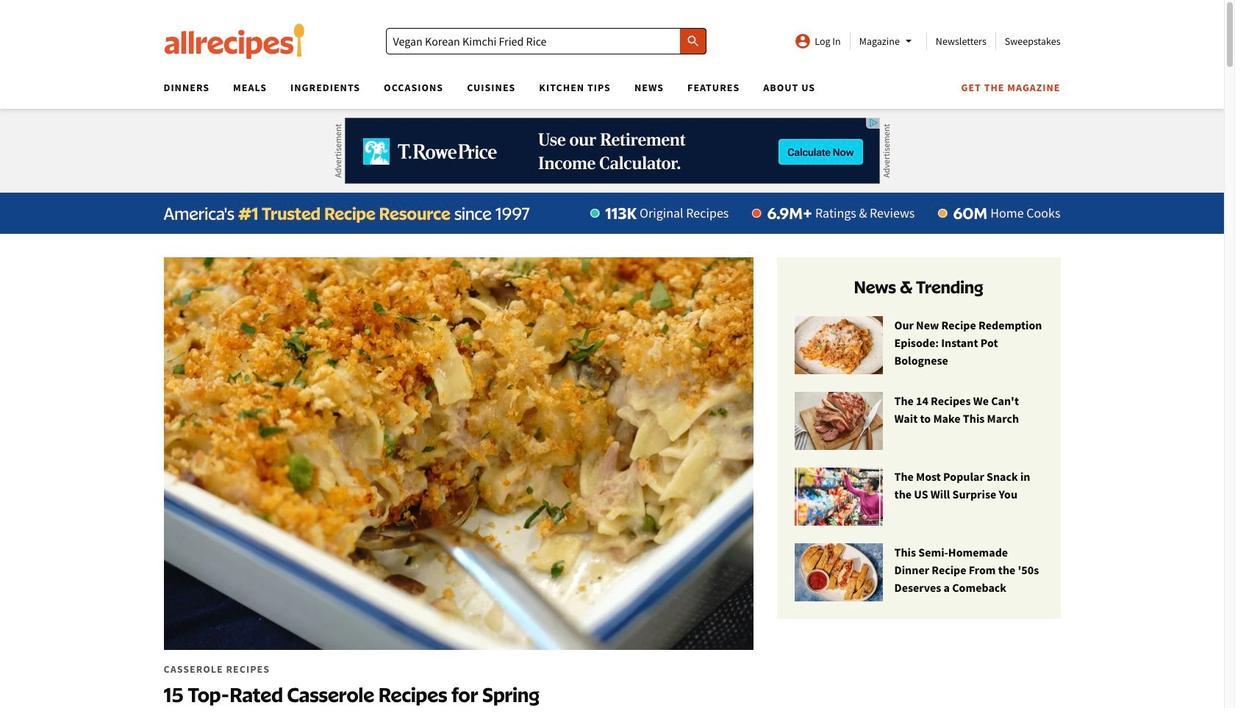 Task type: describe. For each thing, give the bounding box(es) containing it.
visit allrecipes' homepage image
[[164, 24, 305, 59]]

header navigation
[[152, 76, 1061, 109]]

best tuna noodle casserole image
[[164, 257, 754, 650]]

stromboli on a platter image
[[795, 544, 883, 603]]

Find a recipe or ingredient text field
[[386, 28, 707, 54]]



Task type: vqa. For each thing, say whether or not it's contained in the screenshot.
Ingredients
no



Task type: locate. For each thing, give the bounding box(es) containing it.
close up on a home cured holiday ham with a few pieces sliced image
[[795, 392, 883, 451]]

woman shopping in snack aisle image
[[795, 468, 883, 527]]

click to search image
[[686, 34, 701, 49]]

recipe redemption instant pot bolognese image
[[795, 316, 883, 375]]

account image
[[795, 32, 812, 50]]

caret_down image
[[900, 32, 918, 50]]

advertisement element
[[345, 118, 880, 184]]

None search field
[[386, 28, 707, 54]]

banner
[[0, 0, 1225, 708]]



